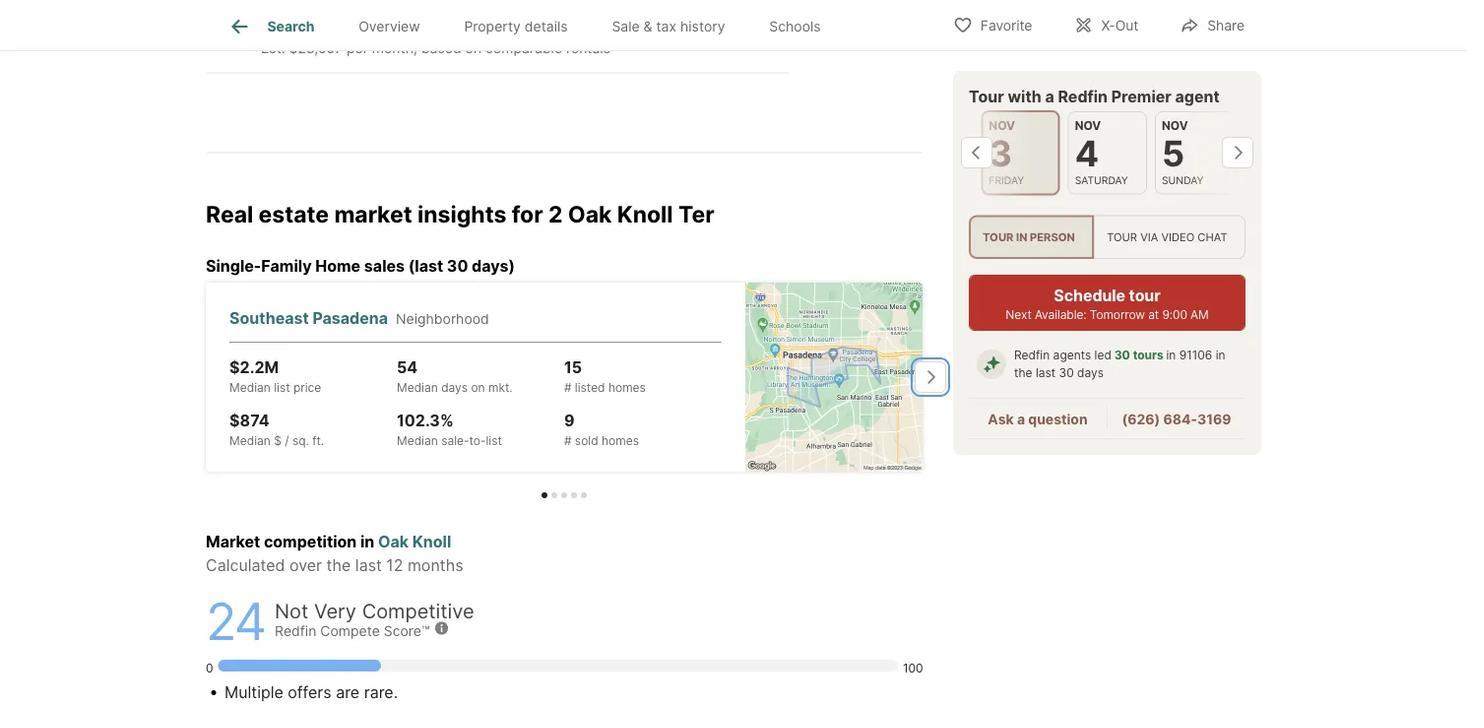 Task type: describe. For each thing, give the bounding box(es) containing it.
on inside rental earnings est. $28,557 per month, based on comparable rentals
[[465, 39, 482, 56]]

684-
[[1164, 411, 1198, 428]]

very
[[314, 599, 357, 623]]

estate
[[259, 200, 329, 228]]

real
[[206, 200, 253, 228]]

(last
[[409, 256, 443, 275]]

schools tab
[[747, 3, 843, 50]]

nov for 3
[[989, 119, 1016, 133]]

median for 54
[[397, 381, 438, 395]]

overview tab
[[337, 3, 442, 50]]

slide 2 dot image
[[552, 493, 557, 499]]

the inside in the last 30 days
[[1015, 366, 1033, 380]]

last inside in the last 30 days
[[1036, 366, 1056, 380]]

# for 9
[[564, 434, 572, 448]]

tour for tour with a redfin premier agent
[[969, 87, 1004, 106]]

share button
[[1164, 4, 1262, 45]]

sold
[[575, 434, 598, 448]]

market competition in oak knoll calculated over the last 12 months
[[206, 532, 464, 575]]

9 # sold homes
[[564, 411, 639, 448]]

on inside 54 median days on mkt.
[[471, 381, 485, 395]]

redfin agents led 30 tours in 91106
[[1015, 348, 1213, 363]]

question
[[1029, 411, 1088, 428]]

property
[[464, 18, 521, 35]]

competition
[[264, 532, 357, 551]]

days inside in the last 30 days
[[1078, 366, 1104, 380]]

nov for 5
[[1162, 119, 1189, 133]]

agents
[[1054, 348, 1092, 363]]

days inside 54 median days on mkt.
[[441, 381, 468, 395]]

/
[[285, 434, 289, 448]]

property details tab
[[442, 3, 590, 50]]

per
[[347, 39, 368, 56]]

real estate market insights for 2 oak knoll ter
[[206, 200, 715, 228]]

rental earnings est. $28,557 per month, based on comparable rentals
[[261, 18, 611, 56]]

$2.2m
[[230, 358, 279, 377]]

tomorrow
[[1090, 308, 1145, 322]]

nov 3 friday
[[989, 119, 1024, 186]]

rentals
[[566, 39, 611, 56]]

next
[[1006, 308, 1032, 322]]

15
[[564, 358, 582, 377]]

schedule
[[1054, 286, 1126, 305]]

x-
[[1102, 17, 1116, 34]]

are
[[336, 683, 360, 702]]

in right "tours"
[[1167, 348, 1176, 363]]

in inside in the last 30 days
[[1216, 348, 1226, 363]]

carousel group
[[198, 278, 947, 499]]

details
[[525, 18, 568, 35]]

ask
[[988, 411, 1014, 428]]

search
[[267, 18, 315, 35]]

saturday
[[1075, 174, 1129, 186]]

slide 3 dot image
[[561, 493, 567, 499]]

agent
[[1176, 87, 1220, 106]]

list inside $2.2m median list price
[[274, 381, 290, 395]]

median for $2.2m
[[230, 381, 271, 395]]

x-out button
[[1057, 4, 1156, 45]]

previous image
[[961, 137, 993, 169]]

mkt.
[[489, 381, 513, 395]]

next image
[[915, 362, 947, 393]]

available:
[[1035, 308, 1087, 322]]

favorite button
[[937, 4, 1049, 45]]

insights
[[418, 200, 507, 228]]

tax
[[656, 18, 677, 35]]

sq.
[[292, 434, 309, 448]]

5
[[1162, 132, 1185, 175]]

redfin compete score ™
[[275, 623, 430, 640]]

friday
[[989, 174, 1024, 186]]

tour with a redfin premier agent
[[969, 87, 1220, 106]]

100
[[903, 662, 923, 676]]

the inside market competition in oak knoll calculated over the last 12 months
[[327, 556, 351, 575]]

premier
[[1112, 87, 1172, 106]]

video
[[1162, 230, 1195, 244]]

southeast pasadena link
[[229, 306, 396, 330]]

slide 4 dot image
[[571, 493, 577, 499]]

for
[[512, 200, 543, 228]]

1 horizontal spatial a
[[1046, 87, 1055, 106]]

12
[[386, 556, 403, 575]]

slide 5 dot image
[[581, 493, 587, 499]]

next image
[[1222, 137, 1254, 169]]

oak knoll link
[[378, 532, 451, 551]]

image image
[[746, 283, 923, 472]]

score
[[384, 623, 422, 640]]

last inside market competition in oak knoll calculated over the last 12 months
[[355, 556, 382, 575]]

1 horizontal spatial knoll
[[617, 200, 673, 228]]

redfin for 30
[[1015, 348, 1050, 363]]

based
[[421, 39, 462, 56]]

102.3% median sale-to-list
[[397, 411, 502, 448]]

single-family home sales (last 30 days)
[[206, 256, 515, 275]]

ask a question
[[988, 411, 1088, 428]]

property details
[[464, 18, 568, 35]]

30 for in
[[1059, 366, 1074, 380]]

history
[[681, 18, 725, 35]]

over
[[290, 556, 322, 575]]

competitive
[[362, 599, 475, 623]]

nov for 4
[[1075, 119, 1102, 133]]

24
[[206, 591, 265, 653]]

market
[[206, 532, 260, 551]]

(626) 684-3169 link
[[1122, 411, 1232, 428]]



Task type: vqa. For each thing, say whether or not it's contained in the screenshot.
1.52M
no



Task type: locate. For each thing, give the bounding box(es) containing it.
0 vertical spatial oak
[[568, 200, 612, 228]]

0 vertical spatial the
[[1015, 366, 1033, 380]]

1 vertical spatial the
[[327, 556, 351, 575]]

2
[[549, 200, 563, 228]]

ft.
[[312, 434, 324, 448]]

1 horizontal spatial days
[[1078, 366, 1104, 380]]

sale & tax history
[[612, 18, 725, 35]]

month,
[[372, 39, 418, 56]]

1 horizontal spatial redfin
[[1015, 348, 1050, 363]]

person
[[1030, 230, 1075, 244]]

oak right 2
[[568, 200, 612, 228]]

0 vertical spatial homes
[[609, 381, 646, 395]]

a right ask
[[1017, 411, 1025, 428]]

to-
[[469, 434, 486, 448]]

tour in person
[[983, 230, 1075, 244]]

last down agents
[[1036, 366, 1056, 380]]

0 vertical spatial 30
[[447, 256, 468, 275]]

homes inside 9 # sold homes
[[602, 434, 639, 448]]

nov down tour with a redfin premier agent
[[1075, 119, 1102, 133]]

1 vertical spatial 30
[[1115, 348, 1131, 363]]

in the last 30 days
[[1015, 348, 1226, 380]]

days up 102.3% median sale-to-list
[[441, 381, 468, 395]]

$874
[[230, 411, 269, 430]]

rare.
[[364, 683, 398, 702]]

price
[[293, 381, 321, 395]]

home
[[315, 256, 361, 275]]

redfin left compete
[[275, 623, 316, 640]]

led
[[1095, 348, 1112, 363]]

list
[[274, 381, 290, 395], [486, 434, 502, 448]]

tab list
[[206, 0, 859, 50]]

1 vertical spatial redfin
[[1015, 348, 1050, 363]]

sale
[[612, 18, 640, 35]]

0 horizontal spatial the
[[327, 556, 351, 575]]

on down property
[[465, 39, 482, 56]]

redfin for ™
[[275, 623, 316, 640]]

x-out
[[1102, 17, 1139, 34]]

1 vertical spatial oak
[[378, 532, 409, 551]]

# inside 9 # sold homes
[[564, 434, 572, 448]]

median inside $2.2m median list price
[[230, 381, 271, 395]]

homes for 15
[[609, 381, 646, 395]]

median down 102.3%
[[397, 434, 438, 448]]

knoll
[[617, 200, 673, 228], [413, 532, 451, 551]]

median for 102.3%
[[397, 434, 438, 448]]

in right 91106
[[1216, 348, 1226, 363]]

schools
[[770, 18, 821, 35]]

102.3%
[[397, 411, 454, 430]]

2 vertical spatial redfin
[[275, 623, 316, 640]]

overview
[[359, 18, 420, 35]]

91106
[[1180, 348, 1213, 363]]

knoll left ter
[[617, 200, 673, 228]]

in inside list box
[[1016, 230, 1028, 244]]

30 right '(last'
[[447, 256, 468, 275]]

0 vertical spatial redfin
[[1058, 87, 1108, 106]]

nov inside nov 5 sunday
[[1162, 119, 1189, 133]]

1 vertical spatial on
[[471, 381, 485, 395]]

chat
[[1198, 230, 1228, 244]]

0 horizontal spatial a
[[1017, 411, 1025, 428]]

0 horizontal spatial list
[[274, 381, 290, 395]]

2 nov from the left
[[1075, 119, 1102, 133]]

30
[[447, 256, 468, 275], [1115, 348, 1131, 363], [1059, 366, 1074, 380]]

knoll inside market competition in oak knoll calculated over the last 12 months
[[413, 532, 451, 551]]

ter
[[679, 200, 715, 228]]

1 horizontal spatial last
[[1036, 366, 1056, 380]]

months
[[408, 556, 464, 575]]

0 horizontal spatial last
[[355, 556, 382, 575]]

southeast
[[229, 308, 309, 328]]

offers
[[288, 683, 332, 702]]

3 nov from the left
[[1162, 119, 1189, 133]]

2 horizontal spatial nov
[[1162, 119, 1189, 133]]

schedule tour next available: tomorrow at 9:00 am
[[1006, 286, 1209, 322]]

tour left via
[[1107, 230, 1138, 244]]

tour for tour in person
[[983, 230, 1014, 244]]

tour
[[1129, 286, 1161, 305]]

0 horizontal spatial 30
[[447, 256, 468, 275]]

tour left person
[[983, 230, 1014, 244]]

sale & tax history tab
[[590, 3, 747, 50]]

1 horizontal spatial nov
[[1075, 119, 1102, 133]]

knoll up "months"
[[413, 532, 451, 551]]

1 horizontal spatial oak
[[568, 200, 612, 228]]

1 horizontal spatial 30
[[1059, 366, 1074, 380]]

in left person
[[1016, 230, 1028, 244]]

$
[[274, 434, 282, 448]]

at
[[1149, 308, 1159, 322]]

favorite
[[981, 17, 1033, 34]]

1 vertical spatial #
[[564, 434, 572, 448]]

#
[[564, 381, 572, 395], [564, 434, 572, 448]]

nov up previous "icon"
[[989, 119, 1016, 133]]

nov inside nov 4 saturday
[[1075, 119, 1102, 133]]

tour left with
[[969, 87, 1004, 106]]

1 vertical spatial list
[[486, 434, 502, 448]]

9:00
[[1163, 308, 1188, 322]]

1 vertical spatial homes
[[602, 434, 639, 448]]

market
[[334, 200, 412, 228]]

1 horizontal spatial list
[[486, 434, 502, 448]]

compete
[[320, 623, 380, 640]]

oak
[[568, 200, 612, 228], [378, 532, 409, 551]]

nov down agent
[[1162, 119, 1189, 133]]

the
[[1015, 366, 1033, 380], [327, 556, 351, 575]]

54 median days on mkt.
[[397, 358, 513, 395]]

redfin
[[1058, 87, 1108, 106], [1015, 348, 1050, 363], [275, 623, 316, 640]]

$2.2m median list price
[[230, 358, 321, 395]]

0 vertical spatial list
[[274, 381, 290, 395]]

in left oak knoll "link"
[[360, 532, 375, 551]]

0 horizontal spatial days
[[441, 381, 468, 395]]

list box containing tour in person
[[969, 215, 1246, 259]]

1 horizontal spatial the
[[1015, 366, 1033, 380]]

share
[[1208, 17, 1245, 34]]

redfin left agents
[[1015, 348, 1050, 363]]

ask a question link
[[988, 411, 1088, 428]]

1 vertical spatial knoll
[[413, 532, 451, 551]]

list right sale-
[[486, 434, 502, 448]]

0 vertical spatial a
[[1046, 87, 1055, 106]]

nov
[[989, 119, 1016, 133], [1075, 119, 1102, 133], [1162, 119, 1189, 133]]

the up ask a question at the right bottom
[[1015, 366, 1033, 380]]

nov 4 saturday
[[1075, 119, 1129, 186]]

days down led
[[1078, 366, 1104, 380]]

0
[[206, 662, 213, 676]]

earnings
[[314, 18, 381, 37]]

tour for tour via video chat
[[1107, 230, 1138, 244]]

™
[[422, 623, 430, 640]]

listed
[[575, 381, 605, 395]]

0 vertical spatial knoll
[[617, 200, 673, 228]]

redfin up 4
[[1058, 87, 1108, 106]]

median for $874
[[230, 434, 271, 448]]

median inside 54 median days on mkt.
[[397, 381, 438, 395]]

30 right led
[[1115, 348, 1131, 363]]

median
[[230, 381, 271, 395], [397, 381, 438, 395], [230, 434, 271, 448], [397, 434, 438, 448]]

2 # from the top
[[564, 434, 572, 448]]

0 horizontal spatial knoll
[[413, 532, 451, 551]]

neighborhood
[[396, 310, 489, 327]]

median inside $874 median $ / sq. ft.
[[230, 434, 271, 448]]

est.
[[261, 39, 285, 56]]

1 vertical spatial last
[[355, 556, 382, 575]]

# for 15
[[564, 381, 572, 395]]

3169
[[1198, 411, 1232, 428]]

# down 15
[[564, 381, 572, 395]]

sales
[[364, 256, 405, 275]]

0 vertical spatial #
[[564, 381, 572, 395]]

calculated
[[206, 556, 285, 575]]

family
[[261, 256, 312, 275]]

1 nov from the left
[[989, 119, 1016, 133]]

in inside market competition in oak knoll calculated over the last 12 months
[[360, 532, 375, 551]]

slide 1 dot image
[[542, 493, 548, 499]]

list box
[[969, 215, 1246, 259]]

nov inside nov 3 friday
[[989, 119, 1016, 133]]

am
[[1191, 308, 1209, 322]]

0 vertical spatial last
[[1036, 366, 1056, 380]]

multiple offers are rare.
[[225, 683, 398, 702]]

# inside '15 # listed homes'
[[564, 381, 572, 395]]

2 horizontal spatial redfin
[[1058, 87, 1108, 106]]

median down $874 in the left bottom of the page
[[230, 434, 271, 448]]

$874 median $ / sq. ft.
[[230, 411, 324, 448]]

(626) 684-3169
[[1122, 411, 1232, 428]]

1 # from the top
[[564, 381, 572, 395]]

&
[[644, 18, 653, 35]]

2 horizontal spatial 30
[[1115, 348, 1131, 363]]

0 horizontal spatial oak
[[378, 532, 409, 551]]

1 vertical spatial a
[[1017, 411, 1025, 428]]

homes right listed
[[609, 381, 646, 395]]

0 horizontal spatial redfin
[[275, 623, 316, 640]]

a right with
[[1046, 87, 1055, 106]]

oak up 12
[[378, 532, 409, 551]]

median down the 54
[[397, 381, 438, 395]]

list left price
[[274, 381, 290, 395]]

median inside 102.3% median sale-to-list
[[397, 434, 438, 448]]

list inside 102.3% median sale-to-list
[[486, 434, 502, 448]]

homes for 9
[[602, 434, 639, 448]]

days)
[[472, 256, 515, 275]]

the right over
[[327, 556, 351, 575]]

30 for redfin
[[1115, 348, 1131, 363]]

oak inside market competition in oak knoll calculated over the last 12 months
[[378, 532, 409, 551]]

homes inside '15 # listed homes'
[[609, 381, 646, 395]]

3
[[989, 132, 1013, 175]]

2 vertical spatial 30
[[1059, 366, 1074, 380]]

54
[[397, 358, 418, 377]]

not
[[275, 599, 309, 623]]

None button
[[981, 110, 1060, 195], [1068, 111, 1147, 194], [1155, 111, 1234, 194], [981, 110, 1060, 195], [1068, 111, 1147, 194], [1155, 111, 1234, 194]]

last left 12
[[355, 556, 382, 575]]

tab list containing search
[[206, 0, 859, 50]]

on left mkt.
[[471, 381, 485, 395]]

on
[[465, 39, 482, 56], [471, 381, 485, 395]]

0 horizontal spatial nov
[[989, 119, 1016, 133]]

(626)
[[1122, 411, 1161, 428]]

homes right "sold"
[[602, 434, 639, 448]]

# left "sold"
[[564, 434, 572, 448]]

0 vertical spatial on
[[465, 39, 482, 56]]

median down $2.2m
[[230, 381, 271, 395]]

4
[[1075, 132, 1099, 175]]

30 down agents
[[1059, 366, 1074, 380]]

single-
[[206, 256, 261, 275]]

30 inside in the last 30 days
[[1059, 366, 1074, 380]]

tour via video chat
[[1107, 230, 1228, 244]]



